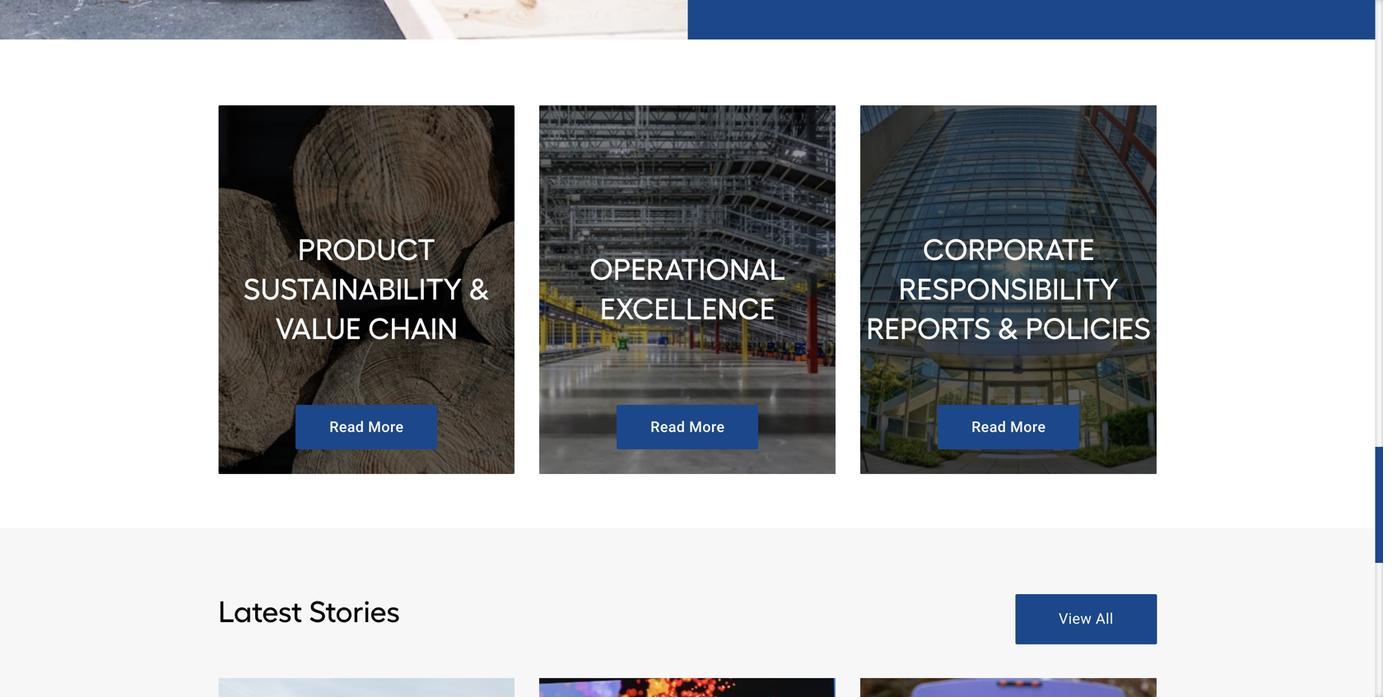 Task type: describe. For each thing, give the bounding box(es) containing it.
view all
[[1059, 611, 1114, 628]]

chain
[[368, 311, 458, 346]]

read for corporate responsibility reports & policies
[[972, 419, 1006, 436]]

2 read more from the left
[[651, 419, 725, 436]]

product
[[298, 232, 435, 268]]

2 more from the left
[[689, 419, 725, 436]]

all
[[1096, 611, 1114, 628]]

more for &
[[368, 419, 404, 436]]

corporate
[[923, 232, 1095, 268]]

read more link for &
[[296, 405, 437, 449]]

value
[[275, 311, 361, 346]]

lowe's hometowns enchanting bookmobile image
[[861, 679, 1157, 697]]

latest
[[218, 595, 302, 630]]

read more link for reports
[[938, 405, 1080, 449]]



Task type: vqa. For each thing, say whether or not it's contained in the screenshot.
the rightmost Read
yes



Task type: locate. For each thing, give the bounding box(es) containing it.
latest stories
[[218, 595, 400, 630]]

0 horizontal spatial &
[[469, 272, 490, 307]]

3 read from the left
[[972, 419, 1006, 436]]

responsibility
[[899, 272, 1119, 307]]

excellence
[[600, 291, 775, 327]]

2 read from the left
[[651, 419, 685, 436]]

1 read from the left
[[329, 419, 364, 436]]

0 horizontal spatial more
[[368, 419, 404, 436]]

& inside the product sustainability & value chain
[[469, 272, 490, 307]]

&
[[469, 272, 490, 307], [998, 311, 1019, 346]]

2 horizontal spatial more
[[1010, 419, 1046, 436]]

operational
[[590, 252, 786, 287]]

1 horizontal spatial read more
[[651, 419, 725, 436]]

policies
[[1026, 311, 1151, 346]]

read for operational excellence
[[651, 419, 685, 436]]

1 read more link from the left
[[296, 405, 437, 449]]

3 more from the left
[[1010, 419, 1046, 436]]

read more link
[[296, 405, 437, 449], [617, 405, 759, 449], [938, 405, 1080, 449]]

1 horizontal spatial read more link
[[617, 405, 759, 449]]

read more for reports
[[972, 419, 1046, 436]]

read more for &
[[329, 419, 404, 436]]

more
[[368, 419, 404, 436], [689, 419, 725, 436], [1010, 419, 1046, 436]]

corporate responsibility reports & policies
[[867, 232, 1151, 346]]

1 horizontal spatial read
[[651, 419, 685, 436]]

product sustainability & value chain
[[243, 232, 490, 346]]

view all link
[[1015, 595, 1157, 645]]

1 horizontal spatial more
[[689, 419, 725, 436]]

read more
[[329, 419, 404, 436], [651, 419, 725, 436], [972, 419, 1046, 436]]

3 read more link from the left
[[938, 405, 1080, 449]]

sustainability
[[243, 272, 462, 307]]

view
[[1059, 611, 1092, 628]]

2 horizontal spatial read more
[[972, 419, 1046, 436]]

3 read more from the left
[[972, 419, 1046, 436]]

more for reports
[[1010, 419, 1046, 436]]

reports
[[867, 311, 991, 346]]

2 read more link from the left
[[617, 405, 759, 449]]

1 horizontal spatial &
[[998, 311, 1019, 346]]

2 horizontal spatial read more link
[[938, 405, 1080, 449]]

1 vertical spatial &
[[998, 311, 1019, 346]]

read for product sustainability & value chain
[[329, 419, 364, 436]]

stories
[[309, 595, 400, 630]]

1 more from the left
[[368, 419, 404, 436]]

operational excellence
[[590, 252, 786, 327]]

0 horizontal spatial read more
[[329, 419, 404, 436]]

2 horizontal spatial read
[[972, 419, 1006, 436]]

0 horizontal spatial read
[[329, 419, 364, 436]]

read
[[329, 419, 364, 436], [651, 419, 685, 436], [972, 419, 1006, 436]]

0 vertical spatial &
[[469, 272, 490, 307]]

& inside corporate responsibility reports & policies
[[998, 311, 1019, 346]]

1 read more from the left
[[329, 419, 404, 436]]

0 horizontal spatial read more link
[[296, 405, 437, 449]]



